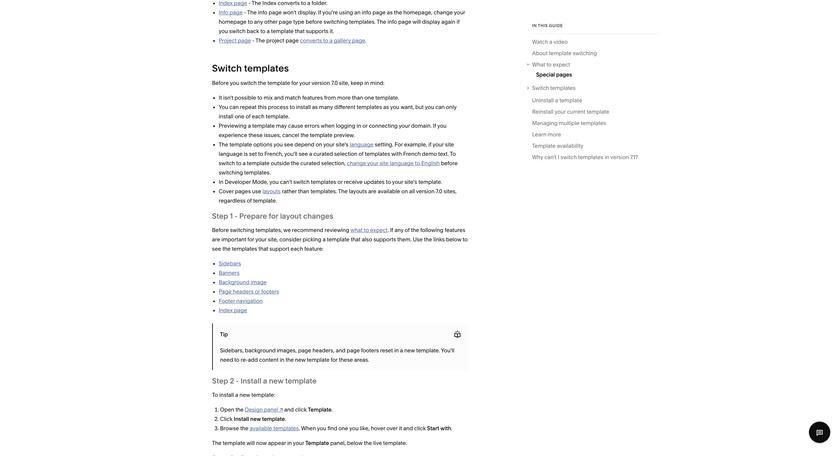 Task type: vqa. For each thing, say whether or not it's contained in the screenshot.
Headers link
no



Task type: locate. For each thing, give the bounding box(es) containing it.
1 horizontal spatial footers
[[361, 347, 379, 354]]

and inside click install new template . browse the available templates . when you find one you like, hover over it and click start with .
[[404, 425, 413, 432]]

footers inside sidebars banners background image page headers or footers footer navigation index page
[[262, 288, 279, 295]]

that inside - the info page won't display. if you're using an info page as the homepage, change your homepage to any other page type before switching templates. the info page will display again if you switch back to a template that supports it.
[[295, 28, 305, 34]]

templates down setting.
[[365, 150, 391, 157]]

0 vertical spatial are
[[369, 188, 377, 195]]

and click template .
[[283, 406, 333, 413]]

0 horizontal spatial more
[[338, 94, 351, 101]]

2 step from the top
[[212, 377, 228, 386]]

0 horizontal spatial site,
[[268, 236, 278, 243]]

but
[[416, 104, 424, 110]]

can
[[230, 104, 239, 110], [436, 104, 445, 110]]

over
[[387, 425, 398, 432]]

template down browse
[[223, 440, 246, 446]]

the inside sidebars, background images, page headers, and page footers reset in a new template. you'll need to re-add content in the new template for these areas.
[[286, 356, 294, 363]]

0 horizontal spatial version
[[312, 79, 330, 86]]

to right converts
[[324, 37, 329, 44]]

templates inside . if any of the following features are important for your site, consider picking a template that also supports them. use the links below to see the templates that support each feature:
[[232, 245, 257, 252]]

0 vertical spatial to
[[450, 150, 456, 157]]

are inside . if any of the following features are important for your site, consider picking a template that also supports them. use the links below to see the templates that support each feature:
[[212, 236, 220, 243]]

page
[[230, 9, 243, 16], [269, 9, 282, 16], [373, 9, 386, 16], [279, 18, 292, 25], [399, 18, 412, 25], [238, 37, 251, 44], [286, 37, 299, 44], [353, 37, 366, 44], [234, 307, 247, 314], [298, 347, 312, 354], [347, 347, 360, 354]]

if inside it isn't possible to mix and match features from more than one template. you can repeat this process to install as many different templates as you want, but you can only install one of each template. previewing a template may cause errors when logging in or connecting your domain. if you experience these issues, cancel the template preview.
[[433, 122, 437, 129]]

managing multiple templates link
[[533, 118, 607, 130]]

templates. down an
[[349, 18, 376, 25]]

2 vertical spatial see
[[212, 245, 221, 252]]

templates down important
[[232, 245, 257, 252]]

0 vertical spatial language
[[350, 141, 374, 148]]

install
[[241, 377, 262, 386], [234, 416, 249, 422]]

2 vertical spatial if
[[391, 227, 394, 233]]

0 vertical spatial before
[[212, 79, 229, 86]]

with down for
[[392, 150, 402, 157]]

0 vertical spatial before
[[306, 18, 323, 25]]

install
[[296, 104, 311, 110], [219, 113, 234, 120], [219, 392, 234, 398]]

1 horizontal spatial each
[[291, 245, 303, 252]]

to left re-
[[235, 356, 240, 363]]

0 vertical spatial site
[[445, 141, 454, 148]]

your up text.
[[433, 141, 444, 148]]

0 horizontal spatial if
[[318, 9, 322, 16]]

a down other
[[267, 28, 270, 34]]

different
[[335, 104, 356, 110]]

for right important
[[248, 236, 255, 243]]

templates
[[244, 62, 289, 74], [551, 85, 576, 91], [357, 104, 382, 110], [581, 120, 607, 126], [365, 150, 391, 157], [579, 154, 604, 161], [311, 179, 337, 185], [232, 245, 257, 252], [274, 425, 299, 432]]

see up sidebars link
[[212, 245, 221, 252]]

2 horizontal spatial templates.
[[349, 18, 376, 25]]

0 horizontal spatial this
[[258, 104, 267, 110]]

to inside . if any of the following features are important for your site, consider picking a template that also supports them. use the links below to see the templates that support each feature:
[[463, 236, 468, 243]]

1 layouts from the left
[[263, 188, 281, 195]]

template up click install new template . browse the available templates . when you find one you like, hover over it and click start with .
[[308, 406, 332, 413]]

1 vertical spatial language
[[219, 150, 243, 157]]

7.0
[[332, 79, 338, 86], [436, 188, 443, 195]]

1 horizontal spatial these
[[339, 356, 353, 363]]

any
[[254, 18, 263, 25], [395, 227, 404, 233]]

each inside . if any of the following features are important for your site, consider picking a template that also supports them. use the links below to see the templates that support each feature:
[[291, 245, 303, 252]]

1 vertical spatial can't
[[280, 179, 292, 185]]

setting.
[[375, 141, 394, 148]]

learn more
[[533, 131, 562, 138]]

these up 'options'
[[249, 132, 263, 138]]

1 vertical spatial with
[[441, 425, 452, 432]]

install down match
[[296, 104, 311, 110]]

1 horizontal spatial expect
[[553, 61, 571, 68]]

1 vertical spatial change
[[347, 160, 366, 166]]

page right the images,
[[298, 347, 312, 354]]

. right what
[[388, 227, 389, 233]]

of inside rather than templates. the layouts are available on all version 7.0 sites, regardless of template.
[[247, 197, 252, 204]]

with inside setting. for example, if your site language is set to french, you'll see a curated selection of templates with french demo text. to switch to a template outside the curated selection,
[[392, 150, 402, 157]]

1 horizontal spatial in
[[533, 23, 537, 28]]

template up reinstall your current template
[[560, 97, 583, 104]]

1 horizontal spatial this
[[538, 23, 548, 28]]

0 horizontal spatial 7.0
[[332, 79, 338, 86]]

1 vertical spatial features
[[445, 227, 466, 233]]

process
[[268, 104, 289, 110]]

to inside what to expect link
[[547, 61, 552, 68]]

1 vertical spatial one
[[235, 113, 245, 120]]

switching inside - the info page won't display. if you're using an info page as the homepage, change your homepage to any other page type before switching templates. the info page will display again if you switch back to a template that supports it.
[[324, 18, 348, 25]]

- for prepare
[[235, 212, 238, 221]]

logging
[[336, 122, 356, 129]]

switch inside - the info page won't display. if you're using an info page as the homepage, change your homepage to any other page type before switching templates. the info page will display again if you switch back to a template that supports it.
[[229, 28, 246, 34]]

your inside - the info page won't display. if you're using an info page as the homepage, change your homepage to any other page type before switching templates. the info page will display again if you switch back to a template that supports it.
[[454, 9, 466, 16]]

change your site language to english link
[[347, 160, 440, 166]]

switch templates inside dropdown button
[[533, 85, 576, 91]]

new inside click install new template . browse the available templates . when you find one you like, hover over it and click start with .
[[250, 416, 261, 422]]

for inside sidebars, background images, page headers, and page footers reset in a new template. you'll need to re-add content in the new template for these areas.
[[331, 356, 338, 363]]

change up again on the right
[[434, 9, 453, 16]]

templates. for rather
[[311, 188, 337, 195]]

each down consider
[[291, 245, 303, 252]]

0 vertical spatial more
[[338, 94, 351, 101]]

0 horizontal spatial pages
[[235, 188, 251, 195]]

and inside it isn't possible to mix and match features from more than one template. you can repeat this process to install as many different templates as you want, but you can only install one of each template. previewing a template may cause errors when logging in or connecting your domain. if you experience these issues, cancel the template preview.
[[274, 94, 284, 101]]

will left now
[[247, 440, 255, 446]]

step for step 1 - prepare for layout changes
[[212, 212, 228, 221]]

mode,
[[252, 179, 269, 185]]

layouts down receive
[[349, 188, 367, 195]]

any inside - the info page won't display. if you're using an info page as the homepage, change your homepage to any other page type before switching templates. the info page will display again if you switch back to a template that supports it.
[[254, 18, 263, 25]]

these left areas.
[[339, 356, 353, 363]]

click
[[295, 406, 307, 413], [415, 425, 426, 432]]

0 horizontal spatial available
[[250, 425, 272, 432]]

0 vertical spatial features
[[303, 94, 323, 101]]

can't
[[545, 154, 557, 161], [280, 179, 292, 185]]

1 vertical spatial these
[[339, 356, 353, 363]]

previewing
[[219, 122, 247, 129]]

templates inside click install new template . browse the available templates . when you find one you like, hover over it and click start with .
[[274, 425, 299, 432]]

you up isn't
[[230, 79, 239, 86]]

it isn't possible to mix and match features from more than one template. you can repeat this process to install as many different templates as you want, but you can only install one of each template. previewing a template may cause errors when logging in or connecting your domain. if you experience these issues, cancel the template preview.
[[219, 94, 457, 138]]

0 vertical spatial this
[[538, 23, 548, 28]]

expect down about template switching link
[[553, 61, 571, 68]]

or inside sidebars banners background image page headers or footers footer navigation index page
[[255, 288, 260, 295]]

1 horizontal spatial if
[[457, 18, 460, 25]]

templates,
[[256, 227, 282, 233]]

before down text.
[[441, 160, 458, 166]]

1 horizontal spatial more
[[548, 131, 562, 138]]

if inside . if any of the following features are important for your site, consider picking a template that also supports them. use the links below to see the templates that support each feature:
[[391, 227, 394, 233]]

important
[[222, 236, 246, 243]]

1 vertical spatial switch templates
[[533, 85, 576, 91]]

1 vertical spatial any
[[395, 227, 404, 233]]

template:
[[252, 392, 276, 398]]

2
[[230, 377, 234, 386]]

options
[[254, 141, 273, 148]]

more inside it isn't possible to mix and match features from more than one template. you can repeat this process to install as many different templates as you want, but you can only install one of each template. previewing a template may cause errors when logging in or connecting your domain. if you experience these issues, cancel the template preview.
[[338, 94, 351, 101]]

or left connecting
[[363, 122, 368, 129]]

this down mix
[[258, 104, 267, 110]]

0 horizontal spatial click
[[295, 406, 307, 413]]

see inside setting. for example, if your site language is set to french, you'll see a curated selection of templates with french demo text. to switch to a template outside the curated selection,
[[299, 150, 308, 157]]

reinstall your current template
[[533, 108, 610, 115]]

the right open
[[236, 406, 244, 413]]

before inside the "before switching templates."
[[441, 160, 458, 166]]

as inside - the info page won't display. if you're using an info page as the homepage, change your homepage to any other page type before switching templates. the info page will display again if you switch back to a template that supports it.
[[387, 9, 393, 16]]

the down you'll
[[291, 160, 299, 166]]

page right gallery
[[353, 37, 366, 44]]

to up developer
[[237, 160, 242, 166]]

- for the
[[253, 37, 255, 44]]

templates up appear
[[274, 425, 299, 432]]

you up layouts link
[[270, 179, 279, 185]]

switching
[[324, 18, 348, 25], [573, 50, 598, 57], [219, 169, 243, 176], [230, 227, 255, 233]]

1 horizontal spatial version
[[417, 188, 435, 195]]

step for step 2 - install a new template
[[212, 377, 228, 386]]

0 horizontal spatial features
[[303, 94, 323, 101]]

why
[[533, 154, 544, 161]]

0 vertical spatial on
[[316, 141, 323, 148]]

1 horizontal spatial can
[[436, 104, 445, 110]]

template. down process
[[266, 113, 290, 120]]

in right logging
[[357, 122, 362, 129]]

0 vertical spatial can't
[[545, 154, 557, 161]]

0 vertical spatial than
[[352, 94, 363, 101]]

features inside it isn't possible to mix and match features from more than one template. you can repeat this process to install as many different templates as you want, but you can only install one of each template. previewing a template may cause errors when logging in or connecting your domain. if you experience these issues, cancel the template preview.
[[303, 94, 323, 101]]

1 horizontal spatial available
[[378, 188, 401, 195]]

if inside - the info page won't display. if you're using an info page as the homepage, change your homepage to any other page type before switching templates. the info page will display again if you switch back to a template that supports it.
[[457, 18, 460, 25]]

footer
[[219, 298, 235, 304]]

features up many at left top
[[303, 94, 323, 101]]

.
[[366, 37, 367, 44], [388, 227, 389, 233], [332, 406, 333, 413], [285, 416, 286, 422], [299, 425, 300, 432], [452, 425, 453, 432]]

template up 'and click template .'
[[286, 377, 317, 386]]

site up text.
[[445, 141, 454, 148]]

and inside sidebars, background images, page headers, and page footers reset in a new template. you'll need to re-add content in the new template for these areas.
[[336, 347, 346, 354]]

0 horizontal spatial supports
[[306, 28, 329, 34]]

switch up rather
[[294, 179, 310, 185]]

sidebars
[[219, 260, 241, 267]]

won't
[[283, 9, 297, 16]]

1 before from the top
[[212, 79, 229, 86]]

following
[[421, 227, 444, 233]]

0 vertical spatial each
[[252, 113, 265, 120]]

0 vertical spatial if
[[457, 18, 460, 25]]

1 horizontal spatial are
[[369, 188, 377, 195]]

cover pages use layouts
[[219, 188, 281, 195]]

0 vertical spatial pages
[[557, 71, 573, 78]]

than inside rather than templates. the layouts are available on all version 7.0 sites, regardless of template.
[[298, 188, 310, 195]]

mix
[[264, 94, 273, 101]]

site down setting.
[[380, 160, 389, 166]]

2 horizontal spatial or
[[363, 122, 368, 129]]

templates inside "link"
[[579, 154, 604, 161]]

step
[[212, 212, 228, 221], [212, 377, 228, 386]]

more inside 'link'
[[548, 131, 562, 138]]

a inside . if any of the following features are important for your site, consider picking a template that also supports them. use the links below to see the templates that support each feature:
[[323, 236, 326, 243]]

guide
[[550, 23, 563, 28]]

7.0 up the from
[[332, 79, 338, 86]]

are
[[369, 188, 377, 195], [212, 236, 220, 243]]

7.0 inside rather than templates. the layouts are available on all version 7.0 sites, regardless of template.
[[436, 188, 443, 195]]

page down won't at the top left of page
[[279, 18, 292, 25]]

the left homepage,
[[394, 9, 403, 16]]

multiple
[[560, 120, 580, 126]]

available up now
[[250, 425, 272, 432]]

your inside setting. for example, if your site language is set to french, you'll see a curated selection of templates with french demo text. to switch to a template outside the curated selection,
[[433, 141, 444, 148]]

see down depend
[[299, 150, 308, 157]]

language up the selection
[[350, 141, 374, 148]]

0 horizontal spatial if
[[429, 141, 432, 148]]

project
[[219, 37, 237, 44]]

managing
[[533, 120, 558, 126]]

template. down english
[[419, 179, 443, 185]]

2 horizontal spatial info
[[388, 18, 397, 25]]

layout
[[280, 212, 302, 221]]

1 horizontal spatial can't
[[545, 154, 557, 161]]

use
[[413, 236, 423, 243]]

template down learn more 'link'
[[533, 142, 556, 149]]

text.
[[439, 150, 449, 157]]

site inside setting. for example, if your site language is set to french, you'll see a curated selection of templates with french demo text. to switch to a template outside the curated selection,
[[445, 141, 454, 148]]

site,
[[339, 79, 350, 86], [268, 236, 278, 243]]

0 horizontal spatial any
[[254, 18, 263, 25]]

the inside click install new template . browse the available templates . when you find one you like, hover over it and click start with .
[[240, 425, 249, 432]]

0 vertical spatial one
[[365, 94, 374, 101]]

your down change your site language to english
[[392, 179, 404, 185]]

need
[[220, 356, 233, 363]]

pages for cover
[[235, 188, 251, 195]]

0 horizontal spatial or
[[255, 288, 260, 295]]

0 horizontal spatial change
[[347, 160, 366, 166]]

gallery
[[334, 37, 351, 44]]

. up available templates link
[[285, 416, 286, 422]]

to down match
[[290, 104, 295, 110]]

french,
[[265, 150, 284, 157]]

layouts
[[263, 188, 281, 195], [349, 188, 367, 195]]

1 vertical spatial install
[[234, 416, 249, 422]]

the inside rather than templates. the layouts are available on all version 7.0 sites, regardless of template.
[[339, 188, 348, 195]]

1 vertical spatial before
[[441, 160, 458, 166]]

below right panel,
[[347, 440, 363, 446]]

new down the images,
[[295, 356, 306, 363]]

click up when
[[295, 406, 307, 413]]

language link
[[350, 141, 374, 148]]

template down set
[[247, 160, 270, 166]]

0 horizontal spatial to
[[212, 392, 218, 398]]

1 vertical spatial this
[[258, 104, 267, 110]]

1 horizontal spatial site's
[[405, 179, 418, 185]]

each down repeat
[[252, 113, 265, 120]]

templates. inside rather than templates. the layouts are available on all version 7.0 sites, regardless of template.
[[311, 188, 337, 195]]

to inside sidebars, background images, page headers, and page footers reset in a new template. you'll need to re-add content in the new template for these areas.
[[235, 356, 240, 363]]

find
[[328, 425, 338, 432]]

1 horizontal spatial switch
[[533, 85, 550, 91]]

template up is
[[230, 141, 252, 148]]

1 vertical spatial switch
[[533, 85, 550, 91]]

0 horizontal spatial layouts
[[263, 188, 281, 195]]

the up depend
[[301, 132, 309, 138]]

only
[[446, 104, 457, 110]]

template availability
[[533, 142, 584, 149]]

0 horizontal spatial language
[[219, 150, 243, 157]]

or
[[363, 122, 368, 129], [338, 179, 343, 185], [255, 288, 260, 295]]

and
[[274, 94, 284, 101], [336, 347, 346, 354], [284, 406, 294, 413], [404, 425, 413, 432]]

0 horizontal spatial in
[[219, 179, 224, 185]]

switching inside the "before switching templates."
[[219, 169, 243, 176]]

content
[[259, 356, 279, 363]]

reviewing
[[325, 227, 350, 233]]

template. inside sidebars, background images, page headers, and page footers reset in a new template. you'll need to re-add content in the new template for these areas.
[[417, 347, 440, 354]]

switch up uninstall
[[533, 85, 550, 91]]

new
[[405, 347, 415, 354], [295, 356, 306, 363], [269, 377, 284, 386], [240, 392, 250, 398], [250, 416, 261, 422]]

0 vertical spatial template
[[533, 142, 556, 149]]

this inside it isn't possible to mix and match features from more than one template. you can repeat this process to install as many different templates as you want, but you can only install one of each template. previewing a template may cause errors when logging in or connecting your domain. if you experience these issues, cancel the template preview.
[[258, 104, 267, 110]]

template up available templates link
[[262, 416, 285, 422]]

sidebars banners background image page headers or footers footer navigation index page
[[219, 260, 279, 314]]

footers inside sidebars, background images, page headers, and page footers reset in a new template. you'll need to re-add content in the new template for these areas.
[[361, 347, 379, 354]]

. if any of the following features are important for your site, consider picking a template that also supports them. use the links below to see the templates that support each feature:
[[212, 227, 468, 252]]

0 vertical spatial supports
[[306, 28, 329, 34]]

your inside reinstall your current template link
[[555, 108, 566, 115]]

1 horizontal spatial supports
[[374, 236, 396, 243]]

or inside it isn't possible to mix and match features from more than one template. you can repeat this process to install as many different templates as you want, but you can only install one of each template. previewing a template may cause errors when logging in or connecting your domain. if you experience these issues, cancel the template preview.
[[363, 122, 368, 129]]

will down homepage,
[[413, 18, 421, 25]]

navigation
[[237, 298, 263, 304]]

expect inside dropdown button
[[553, 61, 571, 68]]

language down french
[[390, 160, 414, 166]]

a right uninstall
[[556, 97, 559, 104]]

0 horizontal spatial each
[[252, 113, 265, 120]]

the left 'live' on the bottom left of page
[[364, 440, 372, 446]]

0 vertical spatial see
[[284, 141, 294, 148]]

an
[[355, 9, 361, 16]]

it
[[219, 94, 222, 101]]

template down headers,
[[307, 356, 330, 363]]

your up again on the right
[[454, 9, 466, 16]]

1 step from the top
[[212, 212, 228, 221]]

0 vertical spatial these
[[249, 132, 263, 138]]

templates. for before
[[244, 169, 271, 176]]

can't up rather
[[280, 179, 292, 185]]

0 vertical spatial 7.0
[[332, 79, 338, 86]]

video
[[554, 38, 568, 45]]

0 horizontal spatial expect
[[371, 227, 388, 233]]

reinstall your current template link
[[533, 107, 610, 118]]

example,
[[405, 141, 428, 148]]

version left the 7.1?
[[611, 154, 630, 161]]

template.
[[376, 94, 400, 101], [266, 113, 290, 120], [419, 179, 443, 185], [253, 197, 277, 204], [417, 347, 440, 354], [384, 440, 407, 446]]

with right the start on the bottom right of page
[[441, 425, 452, 432]]

0 vertical spatial footers
[[262, 288, 279, 295]]

more
[[338, 94, 351, 101], [548, 131, 562, 138]]

template. down layouts link
[[253, 197, 277, 204]]

in for in developer mode, you can't switch templates or receive updates to your site's template.
[[219, 179, 224, 185]]

change inside - the info page won't display. if you're using an info page as the homepage, change your homepage to any other page type before switching templates. the info page will display again if you switch back to a template that supports it.
[[434, 9, 453, 16]]

can left the only
[[436, 104, 445, 110]]

on left all
[[402, 188, 408, 195]]

site, down templates,
[[268, 236, 278, 243]]

a inside it isn't possible to mix and match features from more than one template. you can repeat this process to install as many different templates as you want, but you can only install one of each template. previewing a template may cause errors when logging in or connecting your domain. if you experience these issues, cancel the template preview.
[[248, 122, 251, 129]]

depend
[[295, 141, 315, 148]]

0 horizontal spatial see
[[212, 245, 221, 252]]

0 vertical spatial step
[[212, 212, 228, 221]]

any up back
[[254, 18, 263, 25]]

each inside it isn't possible to mix and match features from more than one template. you can repeat this process to install as many different templates as you want, but you can only install one of each template. previewing a template may cause errors when logging in or connecting your domain. if you experience these issues, cancel the template preview.
[[252, 113, 265, 120]]

- inside - the info page won't display. if you're using an info page as the homepage, change your homepage to any other page type before switching templates. the info page will display again if you switch back to a template that supports it.
[[244, 9, 246, 16]]

repeat
[[240, 104, 257, 110]]

than
[[352, 94, 363, 101], [298, 188, 310, 195]]

1 vertical spatial available
[[250, 425, 272, 432]]

or down image
[[255, 288, 260, 295]]

homepage,
[[404, 9, 433, 16]]

pages for special
[[557, 71, 573, 78]]

1 vertical spatial pages
[[235, 188, 251, 195]]

than inside it isn't possible to mix and match features from more than one template. you can repeat this process to install as many different templates as you want, but you can only install one of each template. previewing a template may cause errors when logging in or connecting your domain. if you experience these issues, cancel the template preview.
[[352, 94, 363, 101]]

developer
[[225, 179, 251, 185]]

in
[[533, 23, 537, 28], [219, 179, 224, 185]]

2 vertical spatial or
[[255, 288, 260, 295]]

0 vertical spatial click
[[295, 406, 307, 413]]

2 before from the top
[[212, 227, 229, 233]]

in for in this guide
[[533, 23, 537, 28]]

special pages link
[[537, 70, 573, 81]]

to right back
[[261, 28, 266, 34]]

these inside sidebars, background images, page headers, and page footers reset in a new template. you'll need to re-add content in the new template for these areas.
[[339, 356, 353, 363]]

install inside click install new template . browse the available templates . when you find one you like, hover over it and click start with .
[[234, 416, 249, 422]]

click inside click install new template . browse the available templates . when you find one you like, hover over it and click start with .
[[415, 425, 426, 432]]

1 horizontal spatial templates.
[[311, 188, 337, 195]]

1 vertical spatial 7.0
[[436, 188, 443, 195]]

templates inside dropdown button
[[551, 85, 576, 91]]

templates. inside the "before switching templates."
[[244, 169, 271, 176]]

supports
[[306, 28, 329, 34], [374, 236, 396, 243]]

curated up selection,
[[314, 150, 333, 157]]

2 vertical spatial version
[[417, 188, 435, 195]]

template
[[533, 142, 556, 149], [308, 406, 332, 413], [306, 440, 329, 446]]

template inside setting. for example, if your site language is set to french, you'll see a curated selection of templates with french demo text. to switch to a template outside the curated selection,
[[247, 160, 270, 166]]

0 vertical spatial expect
[[553, 61, 571, 68]]

footers up areas.
[[361, 347, 379, 354]]

. right the start on the bottom right of page
[[452, 425, 453, 432]]

appear
[[268, 440, 286, 446]]

each
[[252, 113, 265, 120], [291, 245, 303, 252]]

2 layouts from the left
[[349, 188, 367, 195]]

1 horizontal spatial 7.0
[[436, 188, 443, 195]]

site's up all
[[405, 179, 418, 185]]

0 vertical spatial that
[[295, 28, 305, 34]]

new down design
[[250, 416, 261, 422]]

1 horizontal spatial if
[[391, 227, 394, 233]]

any inside . if any of the following features are important for your site, consider picking a template that also supports them. use the links below to see the templates that support each feature:
[[395, 227, 404, 233]]

of down cover pages use layouts
[[247, 197, 252, 204]]

why can't i switch templates in version 7.1?
[[533, 154, 639, 161]]

you
[[219, 28, 228, 34], [230, 79, 239, 86], [391, 104, 400, 110], [425, 104, 435, 110], [438, 122, 447, 129], [274, 141, 283, 148], [270, 179, 279, 185], [317, 425, 327, 432], [350, 425, 359, 432]]

templates inside setting. for example, if your site language is set to french, you'll see a curated selection of templates with french demo text. to switch to a template outside the curated selection,
[[365, 150, 391, 157]]

install up open
[[219, 392, 234, 398]]

before up important
[[212, 227, 229, 233]]

than right rather
[[298, 188, 310, 195]]



Task type: describe. For each thing, give the bounding box(es) containing it.
a down is
[[243, 160, 246, 166]]

page up other
[[269, 9, 282, 16]]

as left many at left top
[[312, 104, 318, 110]]

. up click install new template . browse the available templates . when you find one you like, hover over it and click start with .
[[332, 406, 333, 413]]

feature:
[[305, 245, 324, 252]]

special pages
[[537, 71, 573, 78]]

are inside rather than templates. the layouts are available on all version 7.0 sites, regardless of template.
[[369, 188, 377, 195]]

1 horizontal spatial see
[[284, 141, 294, 148]]

for inside . if any of the following features are important for your site, consider picking a template that also supports them. use the links below to see the templates that support each feature:
[[248, 236, 255, 243]]

templates down project
[[244, 62, 289, 74]]

you left find
[[317, 425, 327, 432]]

on inside rather than templates. the layouts are available on all version 7.0 sites, regardless of template.
[[402, 188, 408, 195]]

display
[[422, 18, 440, 25]]

now
[[256, 440, 267, 446]]

a up open the in the bottom of the page
[[235, 392, 239, 398]]

availability
[[558, 142, 584, 149]]

special
[[537, 71, 556, 78]]

design panel link
[[245, 406, 283, 413]]

set
[[249, 150, 257, 157]]

watch
[[533, 38, 549, 45]]

headers
[[233, 288, 254, 295]]

to down french
[[415, 160, 420, 166]]

recommend
[[292, 227, 324, 233]]

with inside click install new template . browse the available templates . when you find one you like, hover over it and click start with .
[[441, 425, 452, 432]]

the up mix
[[258, 79, 266, 86]]

you'll
[[285, 150, 298, 157]]

your inside . if any of the following features are important for your site, consider picking a template that also supports them. use the links below to see the templates that support each feature:
[[256, 236, 267, 243]]

site, inside . if any of the following features are important for your site, consider picking a template that also supports them. use the links below to see the templates that support each feature:
[[268, 236, 278, 243]]

in right keep
[[365, 79, 369, 86]]

1 horizontal spatial site,
[[339, 79, 350, 86]]

layouts link
[[263, 188, 281, 195]]

of inside . if any of the following features are important for your site, consider picking a template that also supports them. use the links below to see the templates that support each feature:
[[405, 227, 410, 233]]

project
[[267, 37, 285, 44]]

homepage
[[219, 18, 247, 25]]

to right set
[[258, 150, 263, 157]]

available inside click install new template . browse the available templates . when you find one you like, hover over it and click start with .
[[250, 425, 272, 432]]

switch up possible
[[241, 79, 257, 86]]

1 vertical spatial below
[[347, 440, 363, 446]]

2 can from the left
[[436, 104, 445, 110]]

page up areas.
[[347, 347, 360, 354]]

using
[[340, 9, 353, 16]]

switch inside setting. for example, if your site language is set to french, you'll see a curated selection of templates with french demo text. to switch to a template outside the curated selection,
[[219, 160, 235, 166]]

0 vertical spatial curated
[[314, 150, 333, 157]]

0 horizontal spatial switch templates
[[212, 62, 289, 74]]

project page link
[[219, 37, 251, 44]]

templates up rather than templates. the layouts are available on all version 7.0 sites, regardless of template.
[[311, 179, 337, 185]]

1 vertical spatial expect
[[371, 227, 388, 233]]

0 horizontal spatial info
[[258, 9, 268, 16]]

1 can from the left
[[230, 104, 239, 110]]

a inside - the info page won't display. if you're using an info page as the homepage, change your homepage to any other page type before switching templates. the info page will display again if you switch back to a template that supports it.
[[267, 28, 270, 34]]

possible
[[235, 94, 256, 101]]

if inside - the info page won't display. if you're using an info page as the homepage, change your homepage to any other page type before switching templates. the info page will display again if you switch back to a template that supports it.
[[318, 9, 322, 16]]

a left video
[[550, 38, 553, 45]]

switching up important
[[230, 227, 255, 233]]

can't inside "link"
[[545, 154, 557, 161]]

image
[[251, 279, 267, 286]]

template inside . if any of the following features are important for your site, consider picking a template that also supports them. use the links below to see the templates that support each feature:
[[327, 236, 350, 243]]

to install a new template:
[[212, 392, 276, 398]]

. right gallery
[[366, 37, 367, 44]]

receive
[[344, 179, 363, 185]]

0 horizontal spatial site's
[[336, 141, 349, 148]]

before switching templates.
[[219, 160, 458, 176]]

these inside it isn't possible to mix and match features from more than one template. you can repeat this process to install as many different templates as you want, but you can only install one of each template. previewing a template may cause errors when logging in or connecting your domain. if you experience these issues, cancel the template preview.
[[249, 132, 263, 138]]

info page link
[[219, 9, 243, 16]]

images,
[[277, 347, 297, 354]]

version inside the why can't i switch templates in version 7.1? "link"
[[611, 154, 630, 161]]

template down video
[[549, 50, 572, 57]]

your down when
[[293, 440, 304, 446]]

will inside - the info page won't display. if you're using an info page as the homepage, change your homepage to any other page type before switching templates. the info page will display again if you switch back to a template that supports it.
[[413, 18, 421, 25]]

setting. for example, if your site language is set to french, you'll see a curated selection of templates with french demo text. to switch to a template outside the curated selection,
[[219, 141, 456, 166]]

to up also
[[364, 227, 369, 233]]

page right an
[[373, 9, 386, 16]]

new up template:
[[269, 377, 284, 386]]

available inside rather than templates. the layouts are available on all version 7.0 sites, regardless of template.
[[378, 188, 401, 195]]

0 vertical spatial install
[[241, 377, 262, 386]]

to inside setting. for example, if your site language is set to french, you'll see a curated selection of templates with french demo text. to switch to a template outside the curated selection,
[[450, 150, 456, 157]]

footers for page
[[361, 347, 379, 354]]

your down preview.
[[324, 141, 335, 148]]

demo
[[422, 150, 437, 157]]

template inside - the info page won't display. if you're using an info page as the homepage, change your homepage to any other page type before switching templates. the info page will display again if you switch back to a template that supports it.
[[271, 28, 294, 34]]

1 vertical spatial site
[[380, 160, 389, 166]]

new right "reset"
[[405, 347, 415, 354]]

uninstall
[[533, 97, 554, 104]]

1 vertical spatial curated
[[301, 160, 320, 166]]

other
[[265, 18, 278, 25]]

template. down 'over'
[[384, 440, 407, 446]]

it.
[[330, 28, 334, 34]]

match
[[285, 94, 301, 101]]

template down 'when'
[[310, 132, 333, 138]]

rather
[[282, 188, 297, 195]]

of inside it isn't possible to mix and match features from more than one template. you can repeat this process to install as many different templates as you want, but you can only install one of each template. previewing a template may cause errors when logging in or connecting your domain. if you experience these issues, cancel the template preview.
[[246, 113, 251, 120]]

- for install
[[236, 377, 239, 386]]

about template switching
[[533, 50, 598, 57]]

a down it.
[[330, 37, 333, 44]]

you inside - the info page won't display. if you're using an info page as the homepage, change your homepage to any other page type before switching templates. the info page will display again if you switch back to a template that supports it.
[[219, 28, 228, 34]]

supports inside - the info page won't display. if you're using an info page as the homepage, change your homepage to any other page type before switching templates. the info page will display again if you switch back to a template that supports it.
[[306, 28, 329, 34]]

0 horizontal spatial one
[[235, 113, 245, 120]]

template up mix
[[268, 79, 290, 86]]

page right project
[[286, 37, 299, 44]]

your up match
[[300, 79, 311, 86]]

the template options you see depend on your site's language
[[219, 141, 374, 148]]

keep
[[351, 79, 364, 86]]

watch a video link
[[533, 37, 568, 48]]

switching inside about template switching link
[[573, 50, 598, 57]]

it
[[399, 425, 402, 432]]

you'll
[[442, 347, 455, 354]]

0 vertical spatial version
[[312, 79, 330, 86]]

you left 'want,'
[[391, 104, 400, 110]]

before for before switching templates, we recommend reviewing what to expect
[[212, 227, 229, 233]]

templates down current at the right of the page
[[581, 120, 607, 126]]

2 vertical spatial template
[[306, 440, 329, 446]]

. inside . if any of the following features are important for your site, consider picking a template that also supports them. use the links below to see the templates that support each feature:
[[388, 227, 389, 233]]

the down following on the right of the page
[[424, 236, 433, 243]]

the inside it isn't possible to mix and match features from more than one template. you can repeat this process to install as many different templates as you want, but you can only install one of each template. previewing a template may cause errors when logging in or connecting your domain. if you experience these issues, cancel the template preview.
[[301, 132, 309, 138]]

a inside sidebars, background images, page headers, and page footers reset in a new template. you'll need to re-add content in the new template for these areas.
[[400, 347, 403, 354]]

watch a video
[[533, 38, 568, 45]]

you left like,
[[350, 425, 359, 432]]

1 vertical spatial that
[[351, 236, 361, 243]]

when
[[321, 122, 335, 129]]

page down back
[[238, 37, 251, 44]]

to up back
[[248, 18, 253, 25]]

if inside setting. for example, if your site language is set to french, you'll see a curated selection of templates with french demo text. to switch to a template outside the curated selection,
[[429, 141, 432, 148]]

also
[[362, 236, 373, 243]]

templates inside it isn't possible to mix and match features from more than one template. you can repeat this process to install as many different templates as you want, but you can only install one of each template. previewing a template may cause errors when logging in or connecting your domain. if you experience these issues, cancel the template preview.
[[357, 104, 382, 110]]

panel,
[[331, 440, 346, 446]]

you up french,
[[274, 141, 283, 148]]

2 vertical spatial that
[[259, 245, 268, 252]]

to left mix
[[258, 94, 263, 101]]

0 vertical spatial switch
[[212, 62, 242, 74]]

template right current at the right of the page
[[587, 108, 610, 115]]

see inside . if any of the following features are important for your site, consider picking a template that also supports them. use the links below to see the templates that support each feature:
[[212, 245, 221, 252]]

french
[[404, 150, 421, 157]]

for
[[395, 141, 403, 148]]

1 vertical spatial template
[[308, 406, 332, 413]]

for up templates,
[[269, 212, 279, 221]]

in right "reset"
[[395, 347, 399, 354]]

version inside rather than templates. the layouts are available on all version 7.0 sites, regardless of template.
[[417, 188, 435, 195]]

before inside - the info page won't display. if you're using an info page as the homepage, change your homepage to any other page type before switching templates. the info page will display again if you switch back to a template that supports it.
[[306, 18, 323, 25]]

templates. inside - the info page won't display. if you're using an info page as the homepage, change your homepage to any other page type before switching templates. the info page will display again if you switch back to a template that supports it.
[[349, 18, 376, 25]]

template availability link
[[533, 141, 584, 153]]

7.1?
[[631, 154, 639, 161]]

. left when
[[299, 425, 300, 432]]

converts to a gallery page link
[[300, 37, 366, 44]]

changes
[[304, 212, 334, 221]]

you right the domain.
[[438, 122, 447, 129]]

0 vertical spatial install
[[296, 104, 311, 110]]

2 vertical spatial language
[[390, 160, 414, 166]]

1 horizontal spatial info
[[362, 9, 372, 16]]

2 vertical spatial install
[[219, 392, 234, 398]]

switch inside dropdown button
[[533, 85, 550, 91]]

template up issues,
[[252, 122, 275, 129]]

before you switch the template for your version 7.0 site, keep in mind:
[[212, 79, 385, 86]]

in developer mode, you can't switch templates or receive updates to your site's template.
[[219, 179, 443, 185]]

connecting
[[369, 122, 398, 129]]

sidebars link
[[219, 260, 241, 267]]

2 horizontal spatial one
[[365, 94, 374, 101]]

one inside click install new template . browse the available templates . when you find one you like, hover over it and click start with .
[[339, 425, 349, 432]]

and right panel
[[284, 406, 294, 413]]

1 horizontal spatial language
[[350, 141, 374, 148]]

template inside click install new template . browse the available templates . when you find one you like, hover over it and click start with .
[[262, 416, 285, 422]]

background
[[245, 347, 276, 354]]

outside
[[271, 160, 290, 166]]

again
[[442, 18, 456, 25]]

the down important
[[223, 245, 231, 252]]

add
[[248, 356, 258, 363]]

page down homepage,
[[399, 18, 412, 25]]

template inside sidebars, background images, page headers, and page footers reset in a new template. you'll need to re-add content in the new template for these areas.
[[307, 356, 330, 363]]

your inside it isn't possible to mix and match features from more than one template. you can repeat this process to install as many different templates as you want, but you can only install one of each template. previewing a template may cause errors when logging in or connecting your domain. if you experience these issues, cancel the template preview.
[[399, 122, 410, 129]]

switch templates button
[[526, 83, 659, 93]]

the inside setting. for example, if your site language is set to french, you'll see a curated selection of templates with french demo text. to switch to a template outside the curated selection,
[[291, 160, 299, 166]]

1
[[230, 212, 233, 221]]

footer navigation link
[[219, 298, 263, 304]]

what to expect button
[[526, 60, 659, 69]]

project page - the project page converts to a gallery page .
[[219, 37, 367, 44]]

what
[[533, 61, 546, 68]]

headers,
[[313, 347, 335, 354]]

converts
[[300, 37, 322, 44]]

domain.
[[412, 122, 432, 129]]

your up the updates
[[368, 160, 379, 166]]

a up template:
[[263, 377, 268, 386]]

uninstall a template
[[533, 97, 583, 104]]

1 vertical spatial install
[[219, 113, 234, 120]]

new up design
[[240, 392, 250, 398]]

you right but
[[425, 104, 435, 110]]

them.
[[398, 236, 412, 243]]

cover
[[219, 188, 234, 195]]

open
[[220, 406, 234, 413]]

language inside setting. for example, if your site language is set to french, you'll see a curated selection of templates with french demo text. to switch to a template outside the curated selection,
[[219, 150, 243, 157]]

of inside setting. for example, if your site language is set to french, you'll see a curated selection of templates with french demo text. to switch to a template outside the curated selection,
[[359, 150, 364, 157]]

layouts inside rather than templates. the layouts are available on all version 7.0 sites, regardless of template.
[[349, 188, 367, 195]]

type
[[293, 18, 305, 25]]

for up match
[[292, 79, 298, 86]]

1 vertical spatial or
[[338, 179, 343, 185]]

support
[[270, 245, 290, 252]]

in right appear
[[288, 440, 292, 446]]

in inside the why can't i switch templates in version 7.1? "link"
[[605, 154, 610, 161]]

panel
[[264, 406, 279, 413]]

the inside - the info page won't display. if you're using an info page as the homepage, change your homepage to any other page type before switching templates. the info page will display again if you switch back to a template that supports it.
[[394, 9, 403, 16]]

footers for or
[[262, 288, 279, 295]]

reset
[[381, 347, 393, 354]]

as up connecting
[[384, 104, 389, 110]]

reinstall
[[533, 108, 554, 115]]

supports inside . if any of the following features are important for your site, consider picking a template that also supports them. use the links below to see the templates that support each feature:
[[374, 236, 396, 243]]

a down depend
[[309, 150, 312, 157]]

in inside it isn't possible to mix and match features from more than one template. you can repeat this process to install as many different templates as you want, but you can only install one of each template. previewing a template may cause errors when logging in or connecting your domain. if you experience these issues, cancel the template preview.
[[357, 122, 362, 129]]

switch inside "link"
[[561, 154, 577, 161]]

the up use on the bottom of page
[[411, 227, 420, 233]]

page up homepage
[[230, 9, 243, 16]]

to right the updates
[[386, 179, 391, 185]]

tip
[[220, 331, 228, 338]]

1 vertical spatial will
[[247, 440, 255, 446]]

features inside . if any of the following features are important for your site, consider picking a template that also supports them. use the links below to see the templates that support each feature:
[[445, 227, 466, 233]]

display.
[[298, 9, 317, 16]]

about
[[533, 50, 548, 57]]

design panel
[[245, 406, 279, 413]]

below inside . if any of the following features are important for your site, consider picking a template that also supports them. use the links below to see the templates that support each feature:
[[446, 236, 462, 243]]

template. inside rather than templates. the layouts are available on all version 7.0 sites, regardless of template.
[[253, 197, 277, 204]]

the template will now appear in your template panel, below the live template.
[[212, 440, 407, 446]]

design
[[245, 406, 263, 413]]

template. down mind:
[[376, 94, 400, 101]]

in down the images,
[[280, 356, 285, 363]]

is
[[244, 150, 248, 157]]

regardless
[[219, 197, 246, 204]]

before for before you switch the template for your version 7.0 site, keep in mind:
[[212, 79, 229, 86]]



